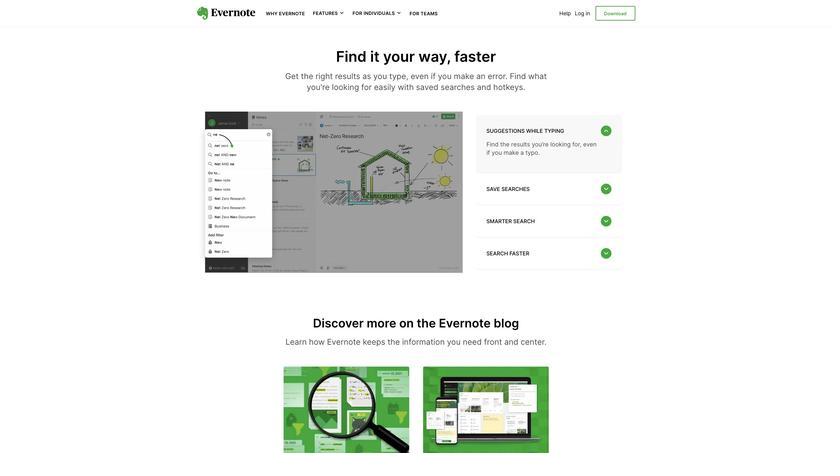 Task type: locate. For each thing, give the bounding box(es) containing it.
even up saved
[[411, 71, 429, 81]]

0 vertical spatial looking
[[332, 83, 359, 92]]

even
[[411, 71, 429, 81], [584, 141, 597, 148]]

easily
[[374, 83, 396, 92]]

for inside button
[[353, 10, 363, 16]]

2 horizontal spatial find
[[510, 71, 526, 81]]

make
[[454, 71, 474, 81], [504, 149, 519, 156]]

1 vertical spatial and
[[505, 337, 519, 347]]

and inside "get the right results as you type, even if you make an error. find what you're looking for easily with saved searches and hotkeys."
[[477, 83, 492, 92]]

0 horizontal spatial looking
[[332, 83, 359, 92]]

and
[[477, 83, 492, 92], [505, 337, 519, 347]]

faster
[[455, 48, 496, 66], [510, 250, 530, 257]]

1 vertical spatial if
[[487, 149, 490, 156]]

make left a
[[504, 149, 519, 156]]

right
[[316, 71, 333, 81]]

the
[[301, 71, 314, 81], [501, 141, 510, 148], [417, 316, 436, 331], [388, 337, 400, 347]]

you down suggestions
[[492, 149, 502, 156]]

searches
[[441, 83, 475, 92], [502, 186, 530, 193]]

for
[[353, 10, 363, 16], [410, 11, 420, 16]]

2 vertical spatial find
[[487, 141, 499, 148]]

1 horizontal spatial results
[[512, 141, 530, 148]]

it
[[370, 48, 380, 66]]

why
[[266, 11, 278, 16]]

front
[[484, 337, 502, 347]]

evernote right why
[[279, 11, 305, 16]]

for teams link
[[410, 10, 438, 17]]

0 vertical spatial evernote
[[279, 11, 305, 16]]

1 horizontal spatial searches
[[502, 186, 530, 193]]

1 vertical spatial make
[[504, 149, 519, 156]]

save
[[487, 186, 500, 193]]

search faster
[[487, 250, 530, 257]]

download
[[605, 11, 627, 16]]

1 horizontal spatial blog image image
[[423, 367, 549, 453]]

save searches
[[487, 186, 530, 193]]

while
[[527, 128, 543, 134]]

0 vertical spatial even
[[411, 71, 429, 81]]

the down suggestions
[[501, 141, 510, 148]]

find down suggestions
[[487, 141, 499, 148]]

evernote up need
[[439, 316, 491, 331]]

0 vertical spatial if
[[431, 71, 436, 81]]

hotkeys.
[[494, 83, 526, 92]]

blog image image
[[284, 367, 409, 453], [423, 367, 549, 453]]

even inside find the results you're looking for, even if you make a typo.
[[584, 141, 597, 148]]

1 horizontal spatial find
[[487, 141, 499, 148]]

results up a
[[512, 141, 530, 148]]

results left as
[[335, 71, 361, 81]]

0 vertical spatial faster
[[455, 48, 496, 66]]

for for for individuals
[[353, 10, 363, 16]]

evernote
[[279, 11, 305, 16], [439, 316, 491, 331], [327, 337, 361, 347]]

find left it
[[336, 48, 367, 66]]

an
[[477, 71, 486, 81]]

 image
[[197, 112, 463, 273]]

even right for, on the top
[[584, 141, 597, 148]]

and down an
[[477, 83, 492, 92]]

1 horizontal spatial and
[[505, 337, 519, 347]]

features
[[313, 10, 338, 16]]

discover
[[313, 316, 364, 331]]

0 horizontal spatial and
[[477, 83, 492, 92]]

0 horizontal spatial find
[[336, 48, 367, 66]]

even inside "get the right results as you type, even if you make an error. find what you're looking for easily with saved searches and hotkeys."
[[411, 71, 429, 81]]

0 horizontal spatial even
[[411, 71, 429, 81]]

suggestions while typing
[[487, 128, 565, 134]]

0 horizontal spatial blog image image
[[284, 367, 409, 453]]

looking
[[332, 83, 359, 92], [551, 141, 571, 148]]

for teams
[[410, 11, 438, 16]]

in
[[586, 10, 591, 17]]

1 vertical spatial results
[[512, 141, 530, 148]]

more
[[367, 316, 397, 331]]

1 horizontal spatial even
[[584, 141, 597, 148]]

help link
[[560, 10, 571, 17]]

0 horizontal spatial make
[[454, 71, 474, 81]]

results inside find the results you're looking for, even if you make a typo.
[[512, 141, 530, 148]]

the right the get
[[301, 71, 314, 81]]

searches inside "get the right results as you type, even if you make an error. find what you're looking for easily with saved searches and hotkeys."
[[441, 83, 475, 92]]

1 horizontal spatial make
[[504, 149, 519, 156]]

get the right results as you type, even if you make an error. find what you're looking for easily with saved searches and hotkeys.
[[285, 71, 547, 92]]

looking down typing
[[551, 141, 571, 148]]

search
[[487, 250, 508, 257]]

looking left for at the top left
[[332, 83, 359, 92]]

2 horizontal spatial evernote
[[439, 316, 491, 331]]

2 blog image image from the left
[[423, 367, 549, 453]]

faster right the 'search'
[[510, 250, 530, 257]]

1 vertical spatial looking
[[551, 141, 571, 148]]

and right front
[[505, 337, 519, 347]]

find
[[336, 48, 367, 66], [510, 71, 526, 81], [487, 141, 499, 148]]

2 vertical spatial evernote
[[327, 337, 361, 347]]

1 vertical spatial find
[[510, 71, 526, 81]]

on
[[400, 316, 414, 331]]

find for the
[[487, 141, 499, 148]]

individuals
[[364, 10, 395, 16]]

0 vertical spatial results
[[335, 71, 361, 81]]

find up hotkeys.
[[510, 71, 526, 81]]

you
[[374, 71, 387, 81], [438, 71, 452, 81], [492, 149, 502, 156], [447, 337, 461, 347]]

if up saved
[[431, 71, 436, 81]]

smarter search
[[487, 218, 535, 225]]

log in
[[575, 10, 591, 17]]

1 horizontal spatial for
[[410, 11, 420, 16]]

make left an
[[454, 71, 474, 81]]

searches right saved
[[441, 83, 475, 92]]

for
[[362, 83, 372, 92]]

for individuals button
[[353, 10, 402, 17]]

0 vertical spatial make
[[454, 71, 474, 81]]

0 horizontal spatial searches
[[441, 83, 475, 92]]

you inside find the results you're looking for, even if you make a typo.
[[492, 149, 502, 156]]

if down suggestions
[[487, 149, 490, 156]]

if
[[431, 71, 436, 81], [487, 149, 490, 156]]

find for it
[[336, 48, 367, 66]]

1 horizontal spatial evernote
[[327, 337, 361, 347]]

0 horizontal spatial results
[[335, 71, 361, 81]]

1 vertical spatial faster
[[510, 250, 530, 257]]

the up information
[[417, 316, 436, 331]]

evernote down discover
[[327, 337, 361, 347]]

results inside "get the right results as you type, even if you make an error. find what you're looking for easily with saved searches and hotkeys."
[[335, 71, 361, 81]]

results
[[335, 71, 361, 81], [512, 141, 530, 148]]

how
[[309, 337, 325, 347]]

log in link
[[575, 10, 591, 17]]

0 vertical spatial searches
[[441, 83, 475, 92]]

features button
[[313, 10, 345, 17]]

0 vertical spatial find
[[336, 48, 367, 66]]

0 vertical spatial and
[[477, 83, 492, 92]]

for left teams
[[410, 11, 420, 16]]

1 horizontal spatial if
[[487, 149, 490, 156]]

faster up an
[[455, 48, 496, 66]]

looking inside "get the right results as you type, even if you make an error. find what you're looking for easily with saved searches and hotkeys."
[[332, 83, 359, 92]]

1 vertical spatial even
[[584, 141, 597, 148]]

searches right save
[[502, 186, 530, 193]]

for left individuals
[[353, 10, 363, 16]]

0 horizontal spatial if
[[431, 71, 436, 81]]

find inside find the results you're looking for, even if you make a typo.
[[487, 141, 499, 148]]

0 horizontal spatial for
[[353, 10, 363, 16]]

1 horizontal spatial looking
[[551, 141, 571, 148]]



Task type: vqa. For each thing, say whether or not it's contained in the screenshot.
to to the right
no



Task type: describe. For each thing, give the bounding box(es) containing it.
evernote logo image
[[197, 7, 255, 20]]

log
[[575, 10, 585, 17]]

why evernote link
[[266, 10, 305, 17]]

learn
[[286, 337, 307, 347]]

way,
[[419, 48, 451, 66]]

you up easily
[[374, 71, 387, 81]]

download link
[[596, 6, 636, 21]]

1 horizontal spatial faster
[[510, 250, 530, 257]]

type,
[[390, 71, 409, 81]]

help
[[560, 10, 571, 17]]

discover more on the evernote blog
[[313, 316, 520, 331]]

looking inside find the results you're looking for, even if you make a typo.
[[551, 141, 571, 148]]

need
[[463, 337, 482, 347]]

1 blog image image from the left
[[284, 367, 409, 453]]

find the results you're looking for, even if you make a typo.
[[487, 141, 597, 156]]

you up saved
[[438, 71, 452, 81]]

for,
[[573, 141, 582, 148]]

with
[[398, 83, 414, 92]]

saved
[[416, 83, 439, 92]]

center.
[[521, 337, 547, 347]]

keeps
[[363, 337, 386, 347]]

information
[[402, 337, 445, 347]]

if inside find the results you're looking for, even if you make a typo.
[[487, 149, 490, 156]]

find inside "get the right results as you type, even if you make an error. find what you're looking for easily with saved searches and hotkeys."
[[510, 71, 526, 81]]

why evernote
[[266, 11, 305, 16]]

your
[[383, 48, 415, 66]]

1 vertical spatial searches
[[502, 186, 530, 193]]

learn how evernote keeps the information you need front and center.
[[286, 337, 547, 347]]

for individuals
[[353, 10, 395, 16]]

make inside "get the right results as you type, even if you make an error. find what you're looking for easily with saved searches and hotkeys."
[[454, 71, 474, 81]]

teams
[[421, 11, 438, 16]]

the inside find the results you're looking for, even if you make a typo.
[[501, 141, 510, 148]]

search
[[514, 218, 535, 225]]

get
[[285, 71, 299, 81]]

the inside "get the right results as you type, even if you make an error. find what you're looking for easily with saved searches and hotkeys."
[[301, 71, 314, 81]]

typing
[[545, 128, 565, 134]]

0 horizontal spatial evernote
[[279, 11, 305, 16]]

1 vertical spatial evernote
[[439, 316, 491, 331]]

typo.
[[526, 149, 540, 156]]

the right keeps on the left
[[388, 337, 400, 347]]

as
[[363, 71, 371, 81]]

error.
[[488, 71, 508, 81]]

you're
[[532, 141, 549, 148]]

you're
[[307, 83, 330, 92]]

make inside find the results you're looking for, even if you make a typo.
[[504, 149, 519, 156]]

you left need
[[447, 337, 461, 347]]

0 horizontal spatial faster
[[455, 48, 496, 66]]

smarter
[[487, 218, 512, 225]]

for for for teams
[[410, 11, 420, 16]]

suggestions
[[487, 128, 525, 134]]

find it your way, faster
[[336, 48, 496, 66]]

if inside "get the right results as you type, even if you make an error. find what you're looking for easily with saved searches and hotkeys."
[[431, 71, 436, 81]]

a
[[521, 149, 524, 156]]

blog
[[494, 316, 520, 331]]

what
[[529, 71, 547, 81]]



